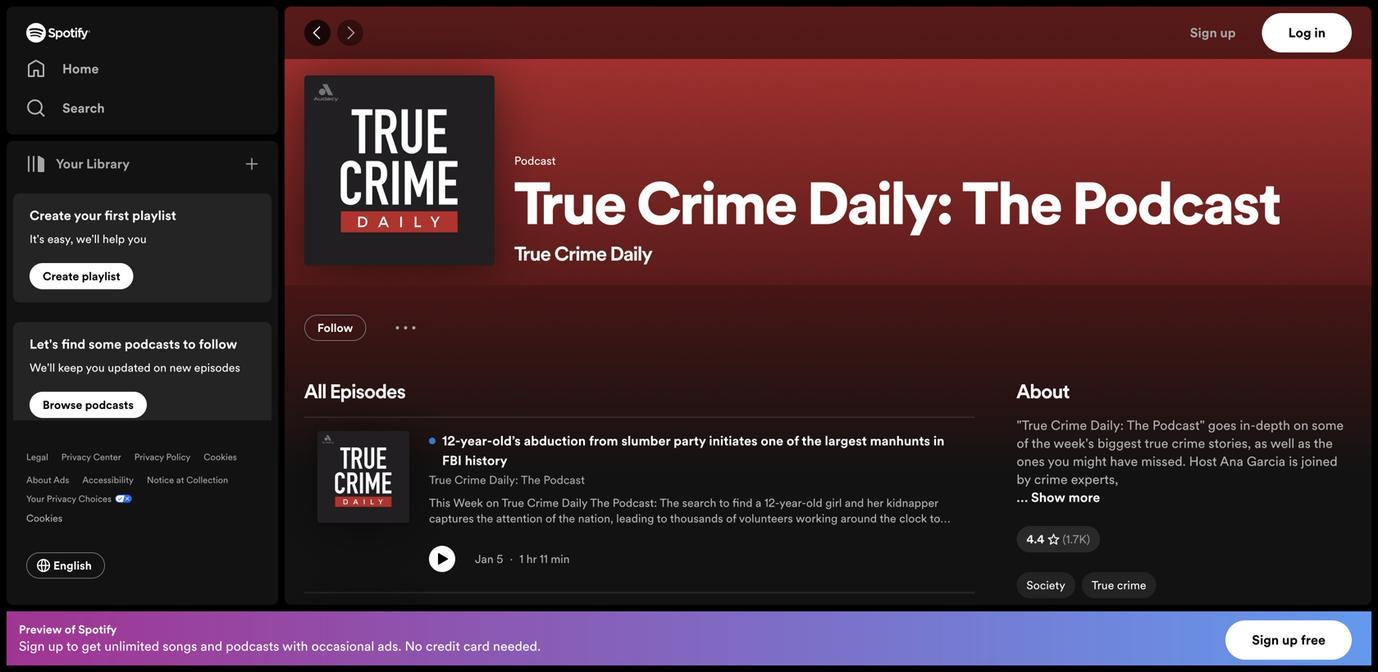 Task type: describe. For each thing, give the bounding box(es) containing it.
privacy center
[[61, 451, 121, 464]]

)
[[1087, 532, 1091, 548]]

biggest
[[1098, 435, 1142, 453]]

about ads
[[26, 474, 69, 487]]

sign up button
[[1184, 13, 1263, 53]]

from
[[589, 432, 618, 451]]

up for sign up
[[1221, 24, 1236, 42]]

the for true crime daily: the podcast
[[521, 473, 541, 488]]

1 hr 11 min
[[520, 552, 570, 567]]

follow
[[199, 336, 237, 354]]

depth
[[1256, 417, 1291, 435]]

we'll
[[30, 360, 55, 376]]

up for sign up free
[[1283, 632, 1298, 650]]

12-year-old's abduction from slumber party initiates one of the largest manhunts in fbi history link
[[429, 432, 962, 471]]

0 horizontal spatial cookies
[[26, 512, 63, 526]]

playlist inside button
[[82, 269, 120, 284]]

party
[[674, 432, 706, 451]]

1.7k
[[1066, 532, 1087, 548]]

true crime daily: the podcast image
[[304, 76, 495, 266]]

abduction
[[524, 432, 586, 451]]

center
[[93, 451, 121, 464]]

min
[[551, 552, 570, 567]]

no
[[405, 638, 423, 656]]

of inside preview of spotify sign up to get unlimited songs and podcasts with occasional ads. no credit card needed.
[[65, 622, 75, 638]]

privacy for privacy policy
[[134, 451, 164, 464]]

home link
[[26, 53, 258, 85]]

podcast"
[[1153, 417, 1205, 435]]

experts,
[[1071, 471, 1119, 489]]

(
[[1063, 532, 1066, 548]]

sign up free button
[[1226, 621, 1352, 661]]

get
[[82, 638, 101, 656]]

you inside "true crime daily: the podcast" goes in-depth on some of the week's biggest true crime stories, as well as the ones you might have missed. host ana garcia is joined by crime experts, … show more
[[1048, 453, 1070, 471]]

you for first
[[128, 231, 147, 247]]

go back image
[[311, 26, 324, 39]]

podcast for true crime daily: the podcast true crime daily
[[1073, 180, 1282, 239]]

collection
[[186, 474, 228, 487]]

accessibility link
[[82, 474, 134, 487]]

4.4
[[1027, 532, 1045, 548]]

create for playlist
[[43, 269, 79, 284]]

notice
[[147, 474, 174, 487]]

daily: for true crime daily: the podcast true crime daily
[[808, 180, 953, 239]]

1 horizontal spatial cookies link
[[204, 451, 237, 464]]

preview of spotify sign up to get unlimited songs and podcasts with occasional ads. no credit card needed.
[[19, 622, 541, 656]]

ads
[[53, 474, 69, 487]]

crime for true crime daily: the podcast true crime daily
[[637, 180, 797, 239]]

browse podcasts
[[43, 398, 134, 413]]

log in button
[[1263, 13, 1352, 53]]

might
[[1073, 453, 1107, 471]]

ones
[[1017, 453, 1045, 471]]

create playlist
[[43, 269, 120, 284]]

browse podcasts link
[[30, 392, 147, 419]]

notice at collection link
[[147, 474, 228, 487]]

have
[[1110, 453, 1138, 471]]

of inside "true crime daily: the podcast" goes in-depth on some of the week's biggest true crime stories, as well as the ones you might have missed. host ana garcia is joined by crime experts, … show more
[[1017, 435, 1029, 453]]

about for about
[[1017, 384, 1070, 404]]

true crime link
[[1082, 573, 1157, 606]]

11
[[540, 552, 548, 567]]

manhunts
[[870, 432, 931, 451]]

your privacy choices button
[[26, 493, 112, 505]]

about for about ads
[[26, 474, 51, 487]]

0 vertical spatial cookies
[[204, 451, 237, 464]]

legal link
[[26, 451, 48, 464]]

in-
[[1240, 417, 1256, 435]]

let's
[[30, 336, 58, 354]]

up inside preview of spotify sign up to get unlimited songs and podcasts with occasional ads. no credit card needed.
[[48, 638, 63, 656]]

choices
[[78, 493, 112, 505]]

updated
[[108, 360, 151, 376]]

sign for sign up free
[[1252, 632, 1279, 650]]

0 horizontal spatial crime
[[1035, 471, 1068, 489]]

jan 5
[[475, 552, 503, 567]]

occasional
[[312, 638, 374, 656]]

12-year-old's abduction from slumber party initiates one of the largest manhunts in fbi history image
[[318, 432, 409, 524]]

show
[[1031, 489, 1066, 507]]

spotify image
[[26, 23, 90, 43]]

…
[[1017, 489, 1028, 507]]

with
[[282, 638, 308, 656]]

about ads link
[[26, 474, 69, 487]]

one
[[761, 432, 784, 451]]

podcasts inside "let's find some podcasts to follow we'll keep you updated on new episodes"
[[125, 336, 180, 354]]

daily
[[611, 246, 653, 266]]

find
[[61, 336, 86, 354]]

initiates
[[709, 432, 758, 451]]

policy
[[166, 451, 191, 464]]

your for your privacy choices
[[26, 493, 44, 505]]

privacy for privacy center
[[61, 451, 91, 464]]

the for "true crime daily: the podcast" goes in-depth on some of the week's biggest true crime stories, as well as the ones you might have missed. host ana garcia is joined by crime experts, … show more
[[1127, 417, 1150, 435]]

hr
[[527, 552, 537, 567]]

new episode image
[[429, 438, 436, 445]]

"true
[[1017, 417, 1048, 435]]

needed.
[[493, 638, 541, 656]]

free
[[1301, 632, 1326, 650]]

songs
[[163, 638, 197, 656]]

playlist inside create your first playlist it's easy, we'll help you
[[132, 207, 176, 225]]

ana
[[1220, 453, 1244, 471]]

crime for "true crime daily: the podcast" goes in-depth on some of the week's biggest true crime stories, as well as the ones you might have missed. host ana garcia is joined by crime experts, … show more
[[1051, 417, 1087, 435]]

host
[[1190, 453, 1217, 471]]

true crime daily: the podcast link
[[429, 471, 585, 489]]

library
[[86, 155, 130, 173]]

notice at collection
[[147, 474, 228, 487]]

( 1.7k )
[[1063, 532, 1091, 548]]

12-
[[442, 432, 460, 451]]

sign for sign up
[[1190, 24, 1218, 42]]

stories,
[[1209, 435, 1252, 453]]

keep
[[58, 360, 83, 376]]



Task type: locate. For each thing, give the bounding box(es) containing it.
of left get
[[65, 622, 75, 638]]

create inside button
[[43, 269, 79, 284]]

of
[[787, 432, 799, 451], [1017, 435, 1029, 453], [65, 622, 75, 638]]

joined
[[1302, 453, 1338, 471]]

0 horizontal spatial in
[[934, 432, 945, 451]]

1 vertical spatial some
[[1312, 417, 1344, 435]]

the left week's
[[1032, 435, 1051, 453]]

crime inside "true crime daily: the podcast" goes in-depth on some of the week's biggest true crime stories, as well as the ones you might have missed. host ana garcia is joined by crime experts, … show more
[[1051, 417, 1087, 435]]

1 horizontal spatial some
[[1312, 417, 1344, 435]]

jan
[[475, 552, 494, 567]]

year-
[[460, 432, 493, 451]]

2 horizontal spatial the
[[1127, 417, 1150, 435]]

1 horizontal spatial the
[[1032, 435, 1051, 453]]

podcast inside true crime daily: the podcast true crime daily
[[1073, 180, 1282, 239]]

sign up free
[[1252, 632, 1326, 650]]

sign inside button
[[1190, 24, 1218, 42]]

garcia
[[1247, 453, 1286, 471]]

follow
[[318, 320, 353, 336]]

0 vertical spatial your
[[56, 155, 83, 173]]

more
[[1069, 489, 1101, 507]]

0 horizontal spatial playlist
[[82, 269, 120, 284]]

first
[[104, 207, 129, 225]]

history
[[465, 452, 508, 470]]

podcasts right the and
[[226, 638, 279, 656]]

preview
[[19, 622, 62, 638]]

2 horizontal spatial up
[[1283, 632, 1298, 650]]

True crime checkbox
[[1082, 573, 1157, 599]]

your library
[[56, 155, 130, 173]]

about inside the main element
[[26, 474, 51, 487]]

as left well
[[1255, 435, 1268, 453]]

create inside create your first playlist it's easy, we'll help you
[[30, 207, 71, 225]]

you
[[128, 231, 147, 247], [86, 360, 105, 376], [1048, 453, 1070, 471]]

2 vertical spatial podcasts
[[226, 638, 279, 656]]

true inside option
[[1092, 578, 1115, 594]]

0 horizontal spatial about
[[26, 474, 51, 487]]

go forward image
[[344, 26, 357, 39]]

2 horizontal spatial of
[[1017, 435, 1029, 453]]

podcasts inside preview of spotify sign up to get unlimited songs and podcasts with occasional ads. no credit card needed.
[[226, 638, 279, 656]]

1 horizontal spatial as
[[1298, 435, 1311, 453]]

your privacy choices
[[26, 493, 112, 505]]

well
[[1271, 435, 1295, 453]]

1 horizontal spatial cookies
[[204, 451, 237, 464]]

2 horizontal spatial the
[[1314, 435, 1333, 453]]

0 horizontal spatial of
[[65, 622, 75, 638]]

1 vertical spatial on
[[1294, 417, 1309, 435]]

0 horizontal spatial the
[[802, 432, 822, 451]]

daily: for "true crime daily: the podcast" goes in-depth on some of the week's biggest true crime stories, as well as the ones you might have missed. host ana garcia is joined by crime experts, … show more
[[1091, 417, 1124, 435]]

top bar and user menu element
[[285, 7, 1372, 59]]

playlist right first
[[132, 207, 176, 225]]

0 horizontal spatial to
[[66, 638, 78, 656]]

daily: for true crime daily: the podcast
[[489, 473, 519, 488]]

2 vertical spatial the
[[521, 473, 541, 488]]

to
[[183, 336, 196, 354], [66, 638, 78, 656]]

the
[[963, 180, 1063, 239], [1127, 417, 1150, 435], [521, 473, 541, 488]]

1 horizontal spatial the
[[963, 180, 1063, 239]]

12-year-old's abduction from slumber party initiates one of the largest manhunts in fbi history
[[442, 432, 945, 470]]

log in
[[1289, 24, 1326, 42]]

true for true crime
[[1092, 578, 1115, 594]]

on
[[154, 360, 167, 376], [1294, 417, 1309, 435]]

0 vertical spatial to
[[183, 336, 196, 354]]

1 as from the left
[[1255, 435, 1268, 453]]

1 horizontal spatial up
[[1221, 24, 1236, 42]]

0 vertical spatial about
[[1017, 384, 1070, 404]]

0 vertical spatial podcast
[[515, 153, 556, 169]]

podcast for true crime daily: the podcast
[[544, 473, 585, 488]]

true for true crime daily: the podcast
[[429, 473, 452, 488]]

privacy up notice
[[134, 451, 164, 464]]

english button
[[26, 553, 105, 579]]

let's find some podcasts to follow we'll keep you updated on new episodes
[[30, 336, 240, 376]]

podcast
[[515, 153, 556, 169], [1073, 180, 1282, 239], [544, 473, 585, 488]]

1 vertical spatial cookies link
[[26, 509, 76, 527]]

in right log
[[1315, 24, 1326, 42]]

2 vertical spatial crime
[[1117, 578, 1147, 594]]

you inside create your first playlist it's easy, we'll help you
[[128, 231, 147, 247]]

0 horizontal spatial on
[[154, 360, 167, 376]]

true for true crime daily: the podcast true crime daily
[[515, 180, 627, 239]]

about
[[1017, 384, 1070, 404], [26, 474, 51, 487]]

1 horizontal spatial playlist
[[132, 207, 176, 225]]

0 horizontal spatial sign
[[19, 638, 45, 656]]

ads.
[[378, 638, 402, 656]]

1 horizontal spatial in
[[1315, 24, 1326, 42]]

easy,
[[47, 231, 73, 247]]

the inside "true crime daily: the podcast" goes in-depth on some of the week's biggest true crime stories, as well as the ones you might have missed. host ana garcia is joined by crime experts, … show more
[[1127, 417, 1150, 435]]

1 vertical spatial to
[[66, 638, 78, 656]]

privacy down ads
[[47, 493, 76, 505]]

and
[[201, 638, 222, 656]]

crime inside option
[[1117, 578, 1147, 594]]

you inside "let's find some podcasts to follow we'll keep you updated on new episodes"
[[86, 360, 105, 376]]

0 vertical spatial on
[[154, 360, 167, 376]]

1 horizontal spatial on
[[1294, 417, 1309, 435]]

crime for true crime daily: the podcast
[[455, 473, 486, 488]]

1 vertical spatial about
[[26, 474, 51, 487]]

1 vertical spatial create
[[43, 269, 79, 284]]

legal
[[26, 451, 48, 464]]

about left ads
[[26, 474, 51, 487]]

it's
[[30, 231, 44, 247]]

some
[[89, 336, 122, 354], [1312, 417, 1344, 435]]

english
[[53, 558, 92, 574]]

cookies link up collection
[[204, 451, 237, 464]]

main element
[[7, 7, 278, 606]]

to left get
[[66, 638, 78, 656]]

2 horizontal spatial daily:
[[1091, 417, 1124, 435]]

of inside 12-year-old's abduction from slumber party initiates one of the largest manhunts in fbi history
[[787, 432, 799, 451]]

old's
[[493, 432, 521, 451]]

on left new
[[154, 360, 167, 376]]

in inside 12-year-old's abduction from slumber party initiates one of the largest manhunts in fbi history
[[934, 432, 945, 451]]

1 vertical spatial podcasts
[[85, 398, 134, 413]]

of up the by at the right bottom
[[1017, 435, 1029, 453]]

to inside "let's find some podcasts to follow we'll keep you updated on new episodes"
[[183, 336, 196, 354]]

0 vertical spatial cookies link
[[204, 451, 237, 464]]

at
[[176, 474, 184, 487]]

browse
[[43, 398, 82, 413]]

the inside true crime daily: the podcast true crime daily
[[963, 180, 1063, 239]]

1 vertical spatial cookies
[[26, 512, 63, 526]]

in inside button
[[1315, 24, 1326, 42]]

0 vertical spatial in
[[1315, 24, 1326, 42]]

0 horizontal spatial the
[[521, 473, 541, 488]]

0 horizontal spatial up
[[48, 638, 63, 656]]

california consumer privacy act (ccpa) opt-out icon image
[[112, 493, 132, 509]]

on right depth
[[1294, 417, 1309, 435]]

privacy center link
[[61, 451, 121, 464]]

1 horizontal spatial your
[[56, 155, 83, 173]]

you right the ones
[[1048, 453, 1070, 471]]

playlist down "help" in the left top of the page
[[82, 269, 120, 284]]

the inside 12-year-old's abduction from slumber party initiates one of the largest manhunts in fbi history
[[802, 432, 822, 451]]

your
[[56, 155, 83, 173], [26, 493, 44, 505]]

2 horizontal spatial crime
[[1172, 435, 1206, 453]]

to inside preview of spotify sign up to get unlimited songs and podcasts with occasional ads. no credit card needed.
[[66, 638, 78, 656]]

2 vertical spatial podcast
[[544, 473, 585, 488]]

create down easy,
[[43, 269, 79, 284]]

podcasts up updated
[[125, 336, 180, 354]]

about up "true
[[1017, 384, 1070, 404]]

your
[[74, 207, 101, 225]]

new
[[170, 360, 191, 376]]

we'll
[[76, 231, 100, 247]]

true crime
[[1092, 578, 1147, 594]]

privacy policy link
[[134, 451, 191, 464]]

some inside "true crime daily: the podcast" goes in-depth on some of the week's biggest true crime stories, as well as the ones you might have missed. host ana garcia is joined by crime experts, … show more
[[1312, 417, 1344, 435]]

missed.
[[1142, 453, 1186, 471]]

0 horizontal spatial your
[[26, 493, 44, 505]]

sign
[[1190, 24, 1218, 42], [1252, 632, 1279, 650], [19, 638, 45, 656]]

all episodes
[[304, 384, 406, 404]]

1 vertical spatial daily:
[[1091, 417, 1124, 435]]

the left the largest
[[802, 432, 822, 451]]

0 vertical spatial playlist
[[132, 207, 176, 225]]

you right keep
[[86, 360, 105, 376]]

of right one
[[787, 432, 799, 451]]

1 horizontal spatial daily:
[[808, 180, 953, 239]]

up
[[1221, 24, 1236, 42], [1283, 632, 1298, 650], [48, 638, 63, 656]]

1 vertical spatial the
[[1127, 417, 1150, 435]]

up inside button
[[1283, 632, 1298, 650]]

cookies down your privacy choices
[[26, 512, 63, 526]]

1 vertical spatial you
[[86, 360, 105, 376]]

you for some
[[86, 360, 105, 376]]

your left the library
[[56, 155, 83, 173]]

on inside "true crime daily: the podcast" goes in-depth on some of the week's biggest true crime stories, as well as the ones you might have missed. host ana garcia is joined by crime experts, … show more
[[1294, 417, 1309, 435]]

0 horizontal spatial daily:
[[489, 473, 519, 488]]

your for your library
[[56, 155, 83, 173]]

card
[[464, 638, 490, 656]]

some right find
[[89, 336, 122, 354]]

1 horizontal spatial you
[[128, 231, 147, 247]]

0 vertical spatial the
[[963, 180, 1063, 239]]

true crime daily: the podcast
[[429, 473, 585, 488]]

the for true crime daily: the podcast true crime daily
[[963, 180, 1063, 239]]

the right is
[[1314, 435, 1333, 453]]

2 vertical spatial you
[[1048, 453, 1070, 471]]

spotify
[[78, 622, 117, 638]]

on inside "let's find some podcasts to follow we'll keep you updated on new episodes"
[[154, 360, 167, 376]]

privacy up ads
[[61, 451, 91, 464]]

up inside button
[[1221, 24, 1236, 42]]

largest
[[825, 432, 867, 451]]

your down about ads
[[26, 493, 44, 505]]

help
[[103, 231, 125, 247]]

follow button
[[304, 315, 366, 341]]

search
[[62, 99, 105, 117]]

5
[[497, 552, 503, 567]]

2 vertical spatial daily:
[[489, 473, 519, 488]]

search link
[[26, 92, 258, 125]]

your inside button
[[56, 155, 83, 173]]

daily: inside "true crime daily: the podcast" goes in-depth on some of the week's biggest true crime stories, as well as the ones you might have missed. host ana garcia is joined by crime experts, … show more
[[1091, 417, 1124, 435]]

2 horizontal spatial sign
[[1252, 632, 1279, 650]]

0 horizontal spatial you
[[86, 360, 105, 376]]

create for your
[[30, 207, 71, 225]]

some inside "let's find some podcasts to follow we'll keep you updated on new episodes"
[[89, 336, 122, 354]]

sign up
[[1190, 24, 1236, 42]]

1 vertical spatial podcast
[[1073, 180, 1282, 239]]

up left log
[[1221, 24, 1236, 42]]

to up new
[[183, 336, 196, 354]]

credit
[[426, 638, 460, 656]]

1 vertical spatial your
[[26, 493, 44, 505]]

the
[[802, 432, 822, 451], [1032, 435, 1051, 453], [1314, 435, 1333, 453]]

daily: inside true crime daily: the podcast true crime daily
[[808, 180, 953, 239]]

crime
[[1172, 435, 1206, 453], [1035, 471, 1068, 489], [1117, 578, 1147, 594]]

podcasts down updated
[[85, 398, 134, 413]]

some up joined
[[1312, 417, 1344, 435]]

0 vertical spatial some
[[89, 336, 122, 354]]

society link
[[1017, 573, 1076, 606]]

you right "help" in the left top of the page
[[128, 231, 147, 247]]

up left free
[[1283, 632, 1298, 650]]

your library button
[[20, 148, 136, 181]]

0 horizontal spatial some
[[89, 336, 122, 354]]

0 vertical spatial crime
[[1172, 435, 1206, 453]]

1 horizontal spatial sign
[[1190, 24, 1218, 42]]

cookies link down your privacy choices
[[26, 509, 76, 527]]

sign inside button
[[1252, 632, 1279, 650]]

2 horizontal spatial you
[[1048, 453, 1070, 471]]

create playlist button
[[30, 263, 133, 290]]

0 horizontal spatial as
[[1255, 435, 1268, 453]]

0 vertical spatial you
[[128, 231, 147, 247]]

0 vertical spatial podcasts
[[125, 336, 180, 354]]

sign inside preview of spotify sign up to get unlimited songs and podcasts with occasional ads. no credit card needed.
[[19, 638, 45, 656]]

home
[[62, 60, 99, 78]]

cookies link
[[204, 451, 237, 464], [26, 509, 76, 527]]

1 horizontal spatial about
[[1017, 384, 1070, 404]]

as
[[1255, 435, 1268, 453], [1298, 435, 1311, 453]]

privacy policy
[[134, 451, 191, 464]]

0 vertical spatial daily:
[[808, 180, 953, 239]]

1 horizontal spatial to
[[183, 336, 196, 354]]

in right 'manhunts'
[[934, 432, 945, 451]]

1 horizontal spatial of
[[787, 432, 799, 451]]

0 vertical spatial create
[[30, 207, 71, 225]]

true
[[1145, 435, 1169, 453]]

cookies up collection
[[204, 451, 237, 464]]

2 as from the left
[[1298, 435, 1311, 453]]

create up easy,
[[30, 207, 71, 225]]

0 horizontal spatial cookies link
[[26, 509, 76, 527]]

1 vertical spatial playlist
[[82, 269, 120, 284]]

as right well
[[1298, 435, 1311, 453]]

1 vertical spatial in
[[934, 432, 945, 451]]

1 vertical spatial crime
[[1035, 471, 1068, 489]]

Society checkbox
[[1017, 573, 1076, 599]]

1 horizontal spatial crime
[[1117, 578, 1147, 594]]

up left get
[[48, 638, 63, 656]]



Task type: vqa. For each thing, say whether or not it's contained in the screenshot.
up for Sign up free
yes



